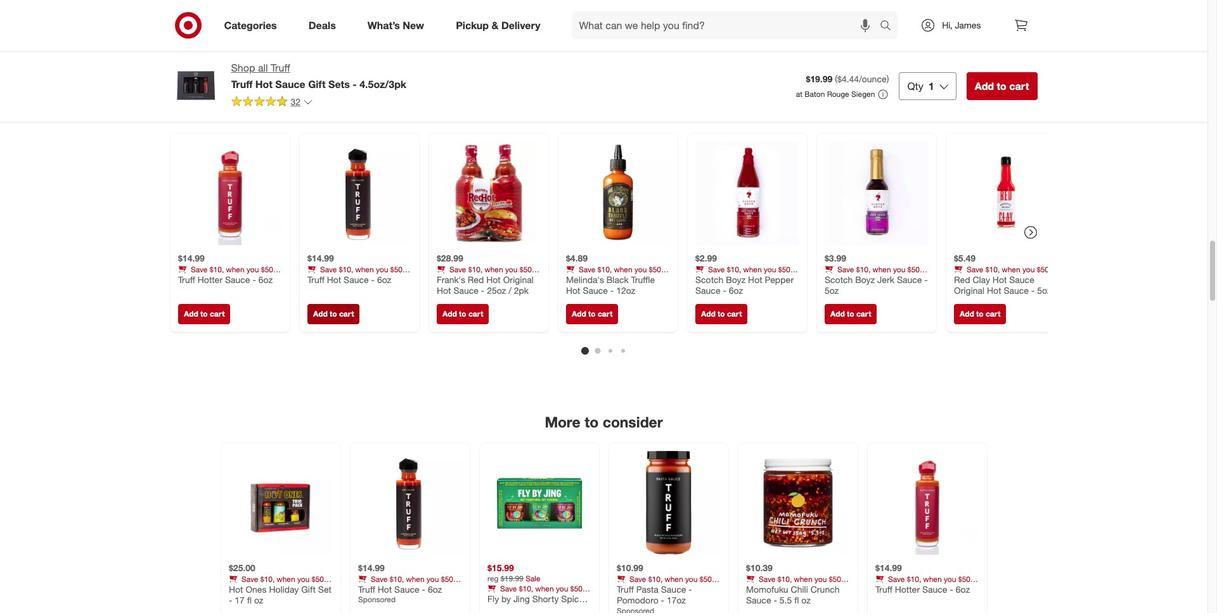 Task type: locate. For each thing, give the bounding box(es) containing it.
$4.89
[[566, 253, 587, 264]]

0 horizontal spatial red
[[467, 274, 484, 285]]

add to cart button for frank's red hot original hot sauce - 25oz / 2pk
[[437, 304, 489, 324]]

scotch boyz jerk sauce - 5oz
[[825, 274, 928, 296]]

$28.99
[[437, 253, 463, 264]]

$10, for the bottommost truff hot sauce - 6oz image
[[389, 575, 404, 585]]

on for left truff hotter sauce - 6oz image
[[178, 274, 186, 284]]

1 horizontal spatial oz
[[801, 596, 810, 606]]

17
[[234, 596, 244, 606]]

1 oz from the left
[[254, 596, 263, 606]]

/ounce
[[859, 74, 887, 84]]

2 scotch from the left
[[825, 274, 853, 285]]

set
[[318, 585, 331, 595]]

baton
[[805, 89, 825, 99]]

boyz inside scotch boyz jerk sauce - 5oz
[[855, 274, 875, 285]]

$50 for melinda's black truffle hot sauce - 12oz image
[[649, 265, 661, 274]]

25oz
[[487, 285, 506, 296]]

momofuku chili crunch sauce - 5.5 fl oz
[[746, 585, 839, 606]]

beverage for the bottommost truff hot sauce - 6oz image
[[393, 585, 425, 594]]

original down clay
[[954, 285, 984, 296]]

17oz
[[667, 596, 686, 606]]

& for the topmost truff hot sauce - 6oz image
[[336, 274, 340, 284]]

$10,
[[209, 265, 224, 274], [339, 265, 353, 274], [468, 265, 482, 274], [597, 265, 612, 274], [727, 265, 741, 274], [856, 265, 870, 274], [985, 265, 1000, 274], [260, 575, 274, 585], [389, 575, 404, 585], [648, 575, 662, 585], [777, 575, 792, 585], [907, 575, 921, 585], [519, 585, 533, 594]]

0 horizontal spatial original
[[503, 274, 533, 285]]

0 horizontal spatial 5oz
[[825, 285, 839, 296]]

hot ones holiday gift set - 17 fl oz image
[[229, 452, 333, 556]]

gift
[[308, 78, 326, 91], [301, 585, 315, 595]]

fl right 5.5
[[794, 596, 799, 606]]

$25.00
[[229, 563, 255, 574]]

truff hotter sauce - 6oz
[[178, 274, 272, 285], [875, 585, 970, 595]]

food for hot ones holiday gift set - 17 fl oz image
[[239, 585, 255, 594]]

truff inside truff pasta sauce - pomodoro - 17oz
[[617, 585, 634, 595]]

5oz
[[825, 285, 839, 296], [1037, 285, 1051, 296]]

6oz inside truff hot sauce - 6oz sponsored
[[428, 585, 442, 595]]

fl
[[247, 596, 251, 606], [794, 596, 799, 606]]

original up 2pk
[[503, 274, 533, 285]]

oz inside hot ones holiday gift set - 17 fl oz
[[254, 596, 263, 606]]

save
[[191, 265, 207, 274], [320, 265, 337, 274], [449, 265, 466, 274], [579, 265, 595, 274], [708, 265, 725, 274], [837, 265, 854, 274], [967, 265, 983, 274], [241, 575, 258, 585], [371, 575, 387, 585], [629, 575, 646, 585], [759, 575, 775, 585], [888, 575, 905, 585], [500, 585, 517, 594]]

1 vertical spatial truff hotter sauce - 6oz
[[875, 585, 970, 595]]

red
[[467, 274, 484, 285], [954, 274, 970, 285]]

food
[[189, 274, 204, 284], [318, 274, 333, 284], [447, 274, 463, 284], [577, 274, 592, 284], [706, 274, 721, 284], [835, 274, 851, 284], [965, 274, 980, 284], [239, 585, 255, 594], [369, 585, 384, 594], [627, 585, 643, 594], [757, 585, 772, 594], [886, 585, 902, 594], [498, 594, 514, 604]]

$2.99
[[695, 253, 717, 264]]

0 horizontal spatial sponsored
[[358, 596, 395, 605]]

boyz left the jerk
[[855, 274, 875, 285]]

pickup
[[456, 19, 489, 31]]

at baton rouge siegen
[[796, 89, 875, 99]]

sauce inside truff pasta sauce - pomodoro - 17oz
[[661, 585, 686, 595]]

you for scotch boyz hot pepper sauce - 6oz image
[[764, 265, 776, 274]]

boyz for jerk
[[855, 274, 875, 285]]

-
[[353, 78, 357, 91], [252, 274, 256, 285], [371, 274, 374, 285], [924, 274, 928, 285], [481, 285, 484, 296], [610, 285, 614, 296], [723, 285, 726, 296], [1031, 285, 1035, 296], [422, 585, 425, 595], [688, 585, 692, 595], [950, 585, 953, 595], [229, 596, 232, 606], [661, 596, 664, 606], [773, 596, 777, 606]]

0 horizontal spatial truff hotter sauce - 6oz
[[178, 274, 272, 285]]

add for truff hot sauce - 6oz
[[313, 309, 327, 319]]

1 vertical spatial sponsored
[[358, 596, 395, 605]]

add to cart button for scotch boyz jerk sauce - 5oz
[[825, 304, 877, 324]]

black
[[606, 274, 628, 285]]

boyz left pepper on the top right of page
[[726, 274, 745, 285]]

0 horizontal spatial $19.99
[[500, 574, 523, 584]]

add to cart
[[975, 80, 1029, 93], [184, 309, 224, 319], [313, 309, 354, 319], [442, 309, 483, 319], [572, 309, 612, 319], [701, 309, 742, 319], [830, 309, 871, 319], [960, 309, 1000, 319]]

to for truff hot sauce - 6oz
[[329, 309, 337, 319]]

$10.99
[[617, 563, 643, 574]]

save $10, when you $50 on food & beverage for scotch boyz hot pepper sauce - 6oz image
[[695, 265, 790, 284]]

sponsored inside truff hot sauce - 6oz sponsored
[[358, 596, 395, 605]]

5.5
[[779, 596, 792, 606]]

pepper
[[765, 274, 794, 285]]

1 horizontal spatial sponsored
[[1010, 80, 1048, 90]]

add to cart for truff hot sauce - 6oz
[[313, 309, 354, 319]]

$19.99 up baton
[[806, 74, 833, 84]]

pasta
[[636, 585, 658, 595]]

& for bottommost truff hotter sauce - 6oz image
[[904, 585, 908, 594]]

sponsored
[[1010, 80, 1048, 90], [358, 596, 395, 605]]

1 scotch from the left
[[695, 274, 723, 285]]

1 horizontal spatial scotch
[[825, 274, 853, 285]]

1 red from the left
[[467, 274, 484, 285]]

scotch inside scotch boyz jerk sauce - 5oz
[[825, 274, 853, 285]]

add for red clay hot sauce original hot sauce - 5oz
[[960, 309, 974, 319]]

gift left set
[[301, 585, 315, 595]]

save $10, when you $50 on food & beverage for the frank's red hot original hot sauce - 25oz / 2pk "image"
[[437, 265, 532, 284]]

& for melinda's black truffle hot sauce - 12oz image
[[594, 274, 599, 284]]

$10, for the topmost truff hot sauce - 6oz image
[[339, 265, 353, 274]]

all
[[258, 61, 268, 74]]

& for the frank's red hot original hot sauce - 25oz / 2pk "image"
[[465, 274, 470, 284]]

1 horizontal spatial truff hotter sauce - 6oz
[[875, 585, 970, 595]]

hotter
[[197, 274, 222, 285], [895, 585, 920, 595]]

add to cart for truff hotter sauce - 6oz
[[184, 309, 224, 319]]

beverage for the frank's red hot original hot sauce - 25oz / 2pk "image"
[[472, 274, 503, 284]]

1 horizontal spatial red
[[954, 274, 970, 285]]

scotch boyz hot pepper sauce - 6oz image
[[695, 142, 799, 245]]

add
[[975, 80, 994, 93], [184, 309, 198, 319], [313, 309, 327, 319], [442, 309, 457, 319], [572, 309, 586, 319], [701, 309, 715, 319], [830, 309, 845, 319], [960, 309, 974, 319]]

save for 'momofuku chili crunch sauce - 5.5 fl oz' 'image'
[[759, 575, 775, 585]]

add to cart button for truff hotter sauce - 6oz
[[178, 304, 230, 324]]

sauce inside melinda's black truffle hot sauce - 12oz
[[583, 285, 608, 296]]

red right frank's
[[467, 274, 484, 285]]

fl inside "momofuku chili crunch sauce - 5.5 fl oz"
[[794, 596, 799, 606]]

1 vertical spatial $19.99
[[500, 574, 523, 584]]

boyz
[[726, 274, 745, 285], [855, 274, 875, 285]]

1 vertical spatial gift
[[301, 585, 315, 595]]

5oz inside scotch boyz jerk sauce - 5oz
[[825, 285, 839, 296]]

2 red from the left
[[954, 274, 970, 285]]

2 boyz from the left
[[855, 274, 875, 285]]

- inside "momofuku chili crunch sauce - 5.5 fl oz"
[[773, 596, 777, 606]]

scotch down $3.99
[[825, 274, 853, 285]]

add to cart button for red clay hot sauce original hot sauce - 5oz
[[954, 304, 1006, 324]]

momofuku
[[746, 585, 788, 595]]

1 horizontal spatial $19.99
[[806, 74, 833, 84]]

0 horizontal spatial fl
[[247, 596, 251, 606]]

truff pasta sauce - pomodoro - 17oz
[[617, 585, 692, 606]]

pomodoro
[[617, 596, 658, 606]]

shop all truff truff hot sauce gift sets - 4.5oz/3pk
[[231, 61, 406, 91]]

hot inside scotch boyz hot pepper sauce - 6oz
[[748, 274, 762, 285]]

1 vertical spatial original
[[954, 285, 984, 296]]

gift left sets
[[308, 78, 326, 91]]

add to cart button
[[967, 72, 1038, 100], [178, 304, 230, 324], [307, 304, 359, 324], [437, 304, 489, 324], [566, 304, 618, 324], [695, 304, 747, 324], [825, 304, 877, 324], [954, 304, 1006, 324]]

deals
[[309, 19, 336, 31]]

on for the bottommost truff hot sauce - 6oz image
[[358, 585, 366, 594]]

boyz inside scotch boyz hot pepper sauce - 6oz
[[726, 274, 745, 285]]

holiday
[[269, 585, 299, 595]]

1 horizontal spatial boyz
[[855, 274, 875, 285]]

frank's red hot original hot sauce - 25oz / 2pk image
[[437, 142, 540, 245]]

$50
[[261, 265, 273, 274], [390, 265, 402, 274], [519, 265, 532, 274], [649, 265, 661, 274], [778, 265, 790, 274], [907, 265, 920, 274], [1037, 265, 1049, 274], [311, 575, 324, 585], [441, 575, 453, 585], [699, 575, 712, 585], [829, 575, 841, 585], [958, 575, 970, 585], [570, 585, 582, 594]]

you for hot ones holiday gift set - 17 fl oz image
[[297, 575, 309, 585]]

oz down 'ones'
[[254, 596, 263, 606]]

hotter for left truff hotter sauce - 6oz image
[[197, 274, 222, 285]]

$50 for truff pasta sauce - pomodoro - 17oz image
[[699, 575, 712, 585]]

1 horizontal spatial truff hotter sauce - 6oz image
[[875, 452, 979, 556]]

scotch
[[695, 274, 723, 285], [825, 274, 853, 285]]

$19.99 down "$15.99"
[[500, 574, 523, 584]]

0 horizontal spatial boyz
[[726, 274, 745, 285]]

you for truff pasta sauce - pomodoro - 17oz image
[[685, 575, 697, 585]]

melinda's
[[566, 274, 604, 285]]

1 horizontal spatial fl
[[794, 596, 799, 606]]

4.5oz/3pk
[[360, 78, 406, 91]]

&
[[492, 19, 499, 31], [206, 274, 211, 284], [336, 274, 340, 284], [465, 274, 470, 284], [594, 274, 599, 284], [724, 274, 728, 284], [853, 274, 858, 284], [982, 274, 987, 284], [257, 585, 262, 594], [386, 585, 391, 594], [645, 585, 650, 594], [774, 585, 779, 594], [904, 585, 908, 594], [516, 594, 520, 604]]

to
[[997, 80, 1007, 93], [200, 309, 207, 319], [329, 309, 337, 319], [459, 309, 466, 319], [588, 309, 595, 319], [717, 309, 725, 319], [847, 309, 854, 319], [976, 309, 983, 319], [585, 413, 599, 431]]

truff hot sauce - 6oz sponsored
[[358, 585, 442, 605]]

save $10, when you $50 on food & beverage for 'momofuku chili crunch sauce - 5.5 fl oz' 'image'
[[746, 575, 841, 594]]

cart for truff hot sauce - 6oz
[[339, 309, 354, 319]]

you
[[246, 265, 259, 274], [376, 265, 388, 274], [505, 265, 517, 274], [634, 265, 647, 274], [764, 265, 776, 274], [893, 265, 905, 274], [1022, 265, 1035, 274], [297, 575, 309, 585], [426, 575, 439, 585], [685, 575, 697, 585], [814, 575, 827, 585], [944, 575, 956, 585], [556, 585, 568, 594]]

0 vertical spatial truff hotter sauce - 6oz image
[[178, 142, 282, 245]]

save for scotch boyz hot pepper sauce - 6oz image
[[708, 265, 725, 274]]

fl right 17 at the left bottom of the page
[[247, 596, 251, 606]]

2 oz from the left
[[801, 596, 810, 606]]

What can we help you find? suggestions appear below search field
[[572, 11, 883, 39]]

truff inside truff hot sauce - 6oz sponsored
[[358, 585, 375, 595]]

1
[[929, 80, 934, 93]]

you for melinda's black truffle hot sauce - 12oz image
[[634, 265, 647, 274]]

0 horizontal spatial oz
[[254, 596, 263, 606]]

food for the bottommost truff hot sauce - 6oz image
[[369, 585, 384, 594]]

beverage for 'momofuku chili crunch sauce - 5.5 fl oz' 'image'
[[781, 585, 813, 594]]

beverage for scotch boyz hot pepper sauce - 6oz image
[[730, 274, 762, 284]]

you for the frank's red hot original hot sauce - 25oz / 2pk "image"
[[505, 265, 517, 274]]

food for the frank's red hot original hot sauce - 25oz / 2pk "image"
[[447, 274, 463, 284]]

1 boyz from the left
[[726, 274, 745, 285]]

hot
[[255, 78, 273, 91], [327, 274, 341, 285], [486, 274, 500, 285], [748, 274, 762, 285], [992, 274, 1007, 285], [437, 285, 451, 296], [566, 285, 580, 296], [987, 285, 1001, 296], [229, 585, 243, 595], [377, 585, 392, 595]]

you for the bottommost truff hot sauce - 6oz image
[[426, 575, 439, 585]]

0 vertical spatial truff hotter sauce - 6oz
[[178, 274, 272, 285]]

oz down the 'chili'
[[801, 596, 810, 606]]

consider
[[603, 413, 663, 431]]

32 link
[[231, 96, 313, 110]]

$50 for bottommost truff hotter sauce - 6oz image
[[958, 575, 970, 585]]

1 5oz from the left
[[825, 285, 839, 296]]

truff hotter sauce - 6oz image
[[178, 142, 282, 245], [875, 452, 979, 556]]

red left clay
[[954, 274, 970, 285]]

scotch inside scotch boyz hot pepper sauce - 6oz
[[695, 274, 723, 285]]

on for bottommost truff hotter sauce - 6oz image
[[875, 585, 884, 594]]

hot inside hot ones holiday gift set - 17 fl oz
[[229, 585, 243, 595]]

& for the bottommost truff hot sauce - 6oz image
[[386, 585, 391, 594]]

1 horizontal spatial 5oz
[[1037, 285, 1051, 296]]

$50 for scotch boyz jerk sauce - 5oz image
[[907, 265, 920, 274]]

clay
[[972, 274, 990, 285]]

0 vertical spatial sponsored
[[1010, 80, 1048, 90]]

add for scotch boyz jerk sauce - 5oz
[[830, 309, 845, 319]]

2 fl from the left
[[794, 596, 799, 606]]

on for 'momofuku chili crunch sauce - 5.5 fl oz' 'image'
[[746, 585, 755, 594]]

scotch for -
[[695, 274, 723, 285]]

on for truff pasta sauce - pomodoro - 17oz image
[[617, 585, 625, 594]]

pickup & delivery
[[456, 19, 541, 31]]

boyz for hot
[[726, 274, 745, 285]]

sauce inside scotch boyz hot pepper sauce - 6oz
[[695, 285, 720, 296]]

truff
[[271, 61, 290, 74], [231, 78, 253, 91], [178, 274, 195, 285], [307, 274, 324, 285], [358, 585, 375, 595], [617, 585, 634, 595], [875, 585, 892, 595]]

save $10, when you $50 on food & beverage for hot ones holiday gift set - 17 fl oz image
[[229, 575, 324, 594]]

melinda's black truffle hot sauce - 12oz image
[[566, 142, 670, 245]]

sauce
[[275, 78, 305, 91], [225, 274, 250, 285], [343, 274, 368, 285], [897, 274, 922, 285], [1009, 274, 1034, 285], [453, 285, 478, 296], [583, 285, 608, 296], [695, 285, 720, 296], [1004, 285, 1029, 296], [394, 585, 419, 595], [661, 585, 686, 595], [922, 585, 947, 595], [746, 596, 771, 606]]

original inside red clay hot sauce original hot sauce - 5oz
[[954, 285, 984, 296]]

truff hot sauce - 6oz image
[[307, 142, 411, 245], [358, 452, 462, 556]]

0 horizontal spatial scotch
[[695, 274, 723, 285]]

when
[[226, 265, 244, 274], [355, 265, 374, 274], [484, 265, 503, 274], [614, 265, 632, 274], [743, 265, 762, 274], [872, 265, 891, 274], [1002, 265, 1020, 274], [276, 575, 295, 585], [406, 575, 424, 585], [664, 575, 683, 585], [794, 575, 812, 585], [923, 575, 942, 585], [535, 585, 554, 594]]

scotch for 5oz
[[825, 274, 853, 285]]

1 vertical spatial hotter
[[895, 585, 920, 595]]

pickup & delivery link
[[445, 11, 556, 39]]

beverage for red clay hot sauce original hot sauce - 5oz image
[[989, 274, 1021, 284]]

save $10, when you $50 on food & beverage
[[178, 265, 273, 284], [307, 265, 402, 284], [437, 265, 532, 284], [566, 265, 661, 284], [695, 265, 790, 284], [825, 265, 920, 284], [954, 265, 1049, 284], [229, 575, 324, 594], [358, 575, 453, 594], [617, 575, 712, 594], [746, 575, 841, 594], [875, 575, 970, 594], [487, 585, 582, 604]]

cart for truff hotter sauce - 6oz
[[210, 309, 224, 319]]

on for hot ones holiday gift set - 17 fl oz image
[[229, 585, 237, 594]]

deals link
[[298, 11, 352, 39]]

beverage for the topmost truff hot sauce - 6oz image
[[342, 274, 374, 284]]

beverage
[[213, 274, 245, 284], [342, 274, 374, 284], [472, 274, 503, 284], [601, 274, 633, 284], [730, 274, 762, 284], [860, 274, 891, 284], [989, 274, 1021, 284], [264, 585, 296, 594], [393, 585, 425, 594], [652, 585, 684, 594], [781, 585, 813, 594], [911, 585, 942, 594], [523, 594, 554, 604]]

$50 for scotch boyz hot pepper sauce - 6oz image
[[778, 265, 790, 274]]

2 5oz from the left
[[1037, 285, 1051, 296]]

add to cart for red clay hot sauce original hot sauce - 5oz
[[960, 309, 1000, 319]]

food for scotch boyz hot pepper sauce - 6oz image
[[706, 274, 721, 284]]

save for truff pasta sauce - pomodoro - 17oz image
[[629, 575, 646, 585]]

more to consider
[[545, 413, 663, 431]]

save $10, when you $50 on food & beverage for the bottommost truff hot sauce - 6oz image
[[358, 575, 453, 594]]

add for melinda's black truffle hot sauce - 12oz
[[572, 309, 586, 319]]

you for 'momofuku chili crunch sauce - 5.5 fl oz' 'image'
[[814, 575, 827, 585]]

add to cart button for melinda's black truffle hot sauce - 12oz
[[566, 304, 618, 324]]

save $10, when you $50 on food & beverage for scotch boyz jerk sauce - 5oz image
[[825, 265, 920, 284]]

0 vertical spatial gift
[[308, 78, 326, 91]]

sets
[[328, 78, 350, 91]]

0 vertical spatial $19.99
[[806, 74, 833, 84]]

beverage for hot ones holiday gift set - 17 fl oz image
[[264, 585, 296, 594]]

- inside shop all truff truff hot sauce gift sets - 4.5oz/3pk
[[353, 78, 357, 91]]

cart for scotch boyz hot pepper sauce - 6oz
[[727, 309, 742, 319]]

add to cart button for scotch boyz hot pepper sauce - 6oz
[[695, 304, 747, 324]]

12oz
[[616, 285, 635, 296]]

1 horizontal spatial hotter
[[895, 585, 920, 595]]

cart
[[1010, 80, 1029, 93], [210, 309, 224, 319], [339, 309, 354, 319], [468, 309, 483, 319], [598, 309, 612, 319], [727, 309, 742, 319], [856, 309, 871, 319], [986, 309, 1000, 319]]

1 horizontal spatial original
[[954, 285, 984, 296]]

0 vertical spatial hotter
[[197, 274, 222, 285]]

original inside frank's red hot original hot sauce - 25oz / 2pk
[[503, 274, 533, 285]]

cart for red clay hot sauce original hot sauce - 5oz
[[986, 309, 1000, 319]]

oz inside "momofuku chili crunch sauce - 5.5 fl oz"
[[801, 596, 810, 606]]

0 vertical spatial original
[[503, 274, 533, 285]]

truff hotter sauce - 6oz for left truff hotter sauce - 6oz image
[[178, 274, 272, 285]]

beverage for truff pasta sauce - pomodoro - 17oz image
[[652, 585, 684, 594]]

jerk
[[877, 274, 894, 285]]

momofuku chili crunch sauce - 5.5 fl oz image
[[746, 452, 850, 556]]

hotter for bottommost truff hotter sauce - 6oz image
[[895, 585, 920, 595]]

to for melinda's black truffle hot sauce - 12oz
[[588, 309, 595, 319]]

0 horizontal spatial hotter
[[197, 274, 222, 285]]

$14.99
[[178, 253, 204, 264], [307, 253, 334, 264], [358, 563, 384, 574], [875, 563, 902, 574]]

save for the frank's red hot original hot sauce - 25oz / 2pk "image"
[[449, 265, 466, 274]]

save for left truff hotter sauce - 6oz image
[[191, 265, 207, 274]]

1 fl from the left
[[247, 596, 251, 606]]

on for scotch boyz jerk sauce - 5oz image
[[825, 274, 833, 284]]

hi, james
[[942, 20, 981, 30]]

save $10, when you $50 on food & beverage for red clay hot sauce original hot sauce - 5oz image
[[954, 265, 1049, 284]]

$19.99
[[806, 74, 833, 84], [500, 574, 523, 584]]

you for the topmost truff hot sauce - 6oz image
[[376, 265, 388, 274]]

scotch down $2.99
[[695, 274, 723, 285]]

fl inside hot ones holiday gift set - 17 fl oz
[[247, 596, 251, 606]]



Task type: describe. For each thing, give the bounding box(es) containing it.
2pk
[[514, 285, 528, 296]]

cart for frank's red hot original hot sauce - 25oz / 2pk
[[468, 309, 483, 319]]

frank's red hot original hot sauce - 25oz / 2pk
[[437, 274, 533, 296]]

save for scotch boyz jerk sauce - 5oz image
[[837, 265, 854, 274]]

to for red clay hot sauce original hot sauce - 5oz
[[976, 309, 983, 319]]

sauce inside shop all truff truff hot sauce gift sets - 4.5oz/3pk
[[275, 78, 305, 91]]

6oz inside scotch boyz hot pepper sauce - 6oz
[[729, 285, 743, 296]]

what's
[[368, 19, 400, 31]]

scotch boyz hot pepper sauce - 6oz
[[695, 274, 794, 296]]

$5.49
[[954, 253, 975, 264]]

qty
[[908, 80, 924, 93]]

& for red clay hot sauce original hot sauce - 5oz image
[[982, 274, 987, 284]]

scotch boyz jerk sauce - 5oz image
[[825, 142, 928, 245]]

hi,
[[942, 20, 953, 30]]

crunch
[[810, 585, 839, 595]]

truff hotter sauce - 6oz for bottommost truff hotter sauce - 6oz image
[[875, 585, 970, 595]]

beverage for melinda's black truffle hot sauce - 12oz image
[[601, 274, 633, 284]]

add for scotch boyz hot pepper sauce - 6oz
[[701, 309, 715, 319]]

0 horizontal spatial truff hotter sauce - 6oz image
[[178, 142, 282, 245]]

- inside frank's red hot original hot sauce - 25oz / 2pk
[[481, 285, 484, 296]]

$10.39
[[746, 563, 772, 574]]

image of truff hot sauce gift sets - 4.5oz/3pk image
[[170, 61, 221, 112]]

& for hot ones holiday gift set - 17 fl oz image
[[257, 585, 262, 594]]

& for left truff hotter sauce - 6oz image
[[206, 274, 211, 284]]

on for the topmost truff hot sauce - 6oz image
[[307, 274, 316, 284]]

& inside pickup & delivery link
[[492, 19, 499, 31]]

cart for melinda's black truffle hot sauce - 12oz
[[598, 309, 612, 319]]

$10, for melinda's black truffle hot sauce - 12oz image
[[597, 265, 612, 274]]

hot inside shop all truff truff hot sauce gift sets - 4.5oz/3pk
[[255, 78, 273, 91]]

james
[[955, 20, 981, 30]]

red clay hot sauce original hot sauce - 5oz image
[[954, 142, 1058, 245]]

delivery
[[501, 19, 541, 31]]

siegen
[[851, 89, 875, 99]]

0 vertical spatial truff hot sauce - 6oz image
[[307, 142, 411, 245]]

ones
[[245, 585, 266, 595]]

new
[[403, 19, 424, 31]]

you for left truff hotter sauce - 6oz image
[[246, 265, 259, 274]]

to for scotch boyz hot pepper sauce - 6oz
[[717, 309, 725, 319]]

add to cart for scotch boyz hot pepper sauce - 6oz
[[701, 309, 742, 319]]

more
[[545, 413, 581, 431]]

hot inside melinda's black truffle hot sauce - 12oz
[[566, 285, 580, 296]]

$15.99
[[487, 563, 514, 574]]

$10, for red clay hot sauce original hot sauce - 5oz image
[[985, 265, 1000, 274]]

$19.99 inside $15.99 reg $19.99 sale
[[500, 574, 523, 584]]

- inside melinda's black truffle hot sauce - 12oz
[[610, 285, 614, 296]]

1 vertical spatial truff hot sauce - 6oz image
[[358, 452, 462, 556]]

& for scotch boyz jerk sauce - 5oz image
[[853, 274, 858, 284]]

categories
[[224, 19, 277, 31]]

add to cart button for truff hot sauce - 6oz
[[307, 304, 359, 324]]

beverage for bottommost truff hotter sauce - 6oz image
[[911, 585, 942, 594]]

red clay hot sauce original hot sauce - 5oz
[[954, 274, 1051, 296]]

save for red clay hot sauce original hot sauce - 5oz image
[[967, 265, 983, 274]]

on for scotch boyz hot pepper sauce - 6oz image
[[695, 274, 704, 284]]

save $10, when you $50 on food & beverage for left truff hotter sauce - 6oz image
[[178, 265, 273, 284]]

food for melinda's black truffle hot sauce - 12oz image
[[577, 274, 592, 284]]

food for truff pasta sauce - pomodoro - 17oz image
[[627, 585, 643, 594]]

beverage for scotch boyz jerk sauce - 5oz image
[[860, 274, 891, 284]]

beverage for left truff hotter sauce - 6oz image
[[213, 274, 245, 284]]

gift inside hot ones holiday gift set - 17 fl oz
[[301, 585, 315, 595]]

sauce inside scotch boyz jerk sauce - 5oz
[[897, 274, 922, 285]]

red inside frank's red hot original hot sauce - 25oz / 2pk
[[467, 274, 484, 285]]

fly by jing shorty spice triple threat three pack sauce - 5.2oz image
[[487, 452, 591, 556]]

1 vertical spatial truff hotter sauce - 6oz image
[[875, 452, 979, 556]]

to for truff hotter sauce - 6oz
[[200, 309, 207, 319]]

sauce inside truff hot sauce - 6oz sponsored
[[394, 585, 419, 595]]

reg
[[487, 574, 498, 584]]

on for melinda's black truffle hot sauce - 12oz image
[[566, 274, 574, 284]]

what's new
[[368, 19, 424, 31]]

$10, for left truff hotter sauce - 6oz image
[[209, 265, 224, 274]]

rouge
[[827, 89, 849, 99]]

to for frank's red hot original hot sauce - 25oz / 2pk
[[459, 309, 466, 319]]

frank's
[[437, 274, 465, 285]]

- inside hot ones holiday gift set - 17 fl oz
[[229, 596, 232, 606]]

32
[[291, 96, 301, 107]]

more to consider region
[[160, 5, 1065, 614]]

& for truff pasta sauce - pomodoro - 17oz image
[[645, 585, 650, 594]]

search
[[874, 20, 905, 33]]

$15.99 reg $19.99 sale
[[487, 563, 540, 584]]

$50 for 'momofuku chili crunch sauce - 5.5 fl oz' 'image'
[[829, 575, 841, 585]]

$4.44
[[838, 74, 859, 84]]

$50 for red clay hot sauce original hot sauce - 5oz image
[[1037, 265, 1049, 274]]

truff hot sauce - 6oz
[[307, 274, 391, 285]]

- inside scotch boyz hot pepper sauce - 6oz
[[723, 285, 726, 296]]

on for red clay hot sauce original hot sauce - 5oz image
[[954, 274, 962, 284]]

you for bottommost truff hotter sauce - 6oz image
[[944, 575, 956, 585]]

add for truff hotter sauce - 6oz
[[184, 309, 198, 319]]

- inside scotch boyz jerk sauce - 5oz
[[924, 274, 928, 285]]

5oz inside red clay hot sauce original hot sauce - 5oz
[[1037, 285, 1051, 296]]

qty 1
[[908, 80, 934, 93]]

$50 for the topmost truff hot sauce - 6oz image
[[390, 265, 402, 274]]

add for frank's red hot original hot sauce - 25oz / 2pk
[[442, 309, 457, 319]]

add to cart for scotch boyz jerk sauce - 5oz
[[830, 309, 871, 319]]

shop
[[231, 61, 255, 74]]

hot ones holiday gift set - 17 fl oz
[[229, 585, 331, 606]]

$50 for left truff hotter sauce - 6oz image
[[261, 265, 273, 274]]

(
[[835, 74, 838, 84]]

sauce inside frank's red hot original hot sauce - 25oz / 2pk
[[453, 285, 478, 296]]

- inside red clay hot sauce original hot sauce - 5oz
[[1031, 285, 1035, 296]]

truff pasta sauce - pomodoro - 17oz image
[[617, 452, 721, 556]]

food for left truff hotter sauce - 6oz image
[[189, 274, 204, 284]]

advertisement region
[[160, 5, 1048, 79]]

at
[[796, 89, 803, 99]]

categories link
[[213, 11, 293, 39]]

)
[[887, 74, 889, 84]]

& for scotch boyz hot pepper sauce - 6oz image
[[724, 274, 728, 284]]

red inside red clay hot sauce original hot sauce - 5oz
[[954, 274, 970, 285]]

gift inside shop all truff truff hot sauce gift sets - 4.5oz/3pk
[[308, 78, 326, 91]]

$3.99
[[825, 253, 846, 264]]

$19.99 ( $4.44 /ounce )
[[806, 74, 889, 84]]

on for the frank's red hot original hot sauce - 25oz / 2pk "image"
[[437, 274, 445, 284]]

save for hot ones holiday gift set - 17 fl oz image
[[241, 575, 258, 585]]

/
[[508, 285, 511, 296]]

$10, for hot ones holiday gift set - 17 fl oz image
[[260, 575, 274, 585]]

chili
[[791, 585, 808, 595]]

melinda's black truffle hot sauce - 12oz
[[566, 274, 655, 296]]

- inside truff hot sauce - 6oz sponsored
[[422, 585, 425, 595]]

$10, for truff pasta sauce - pomodoro - 17oz image
[[648, 575, 662, 585]]

food for bottommost truff hotter sauce - 6oz image
[[886, 585, 902, 594]]

cart for scotch boyz jerk sauce - 5oz
[[856, 309, 871, 319]]

search button
[[874, 11, 905, 42]]

sauce inside "momofuku chili crunch sauce - 5.5 fl oz"
[[746, 596, 771, 606]]

add to cart for frank's red hot original hot sauce - 25oz / 2pk
[[442, 309, 483, 319]]

what's new link
[[357, 11, 440, 39]]

$10, for 'momofuku chili crunch sauce - 5.5 fl oz' 'image'
[[777, 575, 792, 585]]

$10, for scotch boyz jerk sauce - 5oz image
[[856, 265, 870, 274]]

sale
[[525, 574, 540, 584]]

hot inside truff hot sauce - 6oz sponsored
[[377, 585, 392, 595]]

truffle
[[631, 274, 655, 285]]



Task type: vqa. For each thing, say whether or not it's contained in the screenshot.
Upload
no



